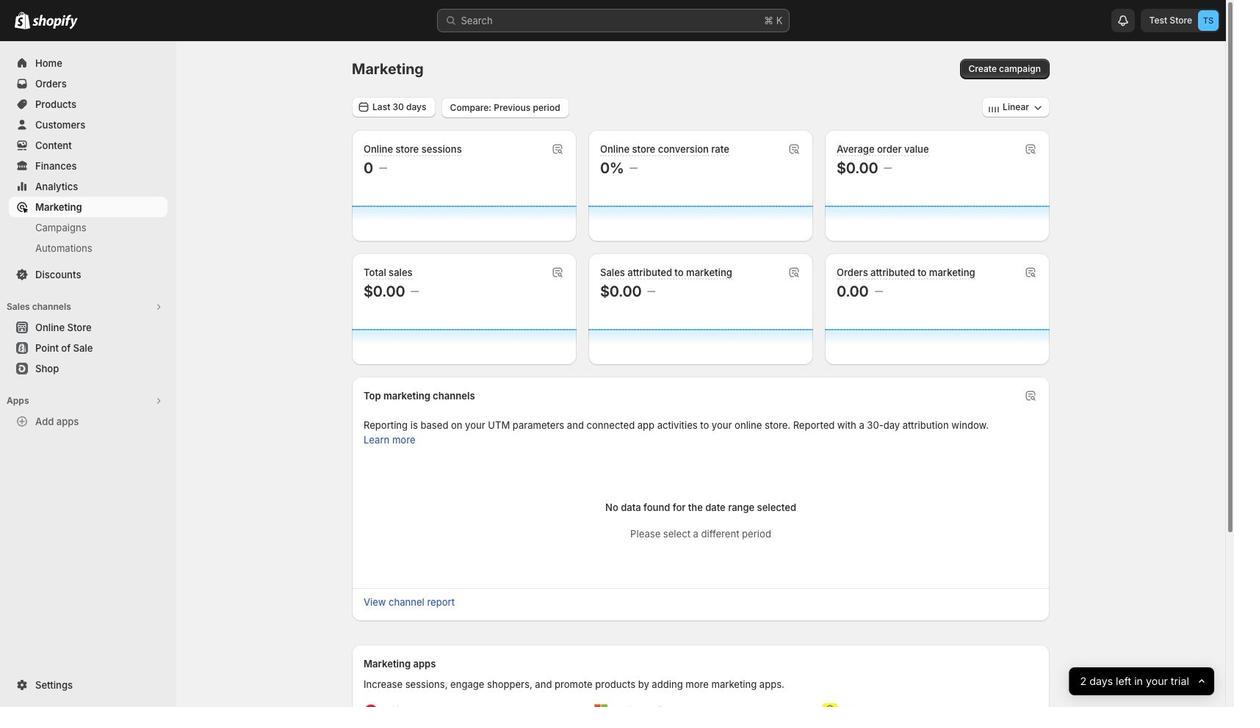 Task type: describe. For each thing, give the bounding box(es) containing it.
0 horizontal spatial shopify image
[[15, 12, 30, 29]]

test store image
[[1199, 10, 1219, 31]]



Task type: vqa. For each thing, say whether or not it's contained in the screenshot.
Shopify image to the right
yes



Task type: locate. For each thing, give the bounding box(es) containing it.
1 horizontal spatial shopify image
[[32, 15, 78, 29]]

shopify image
[[15, 12, 30, 29], [32, 15, 78, 29]]



